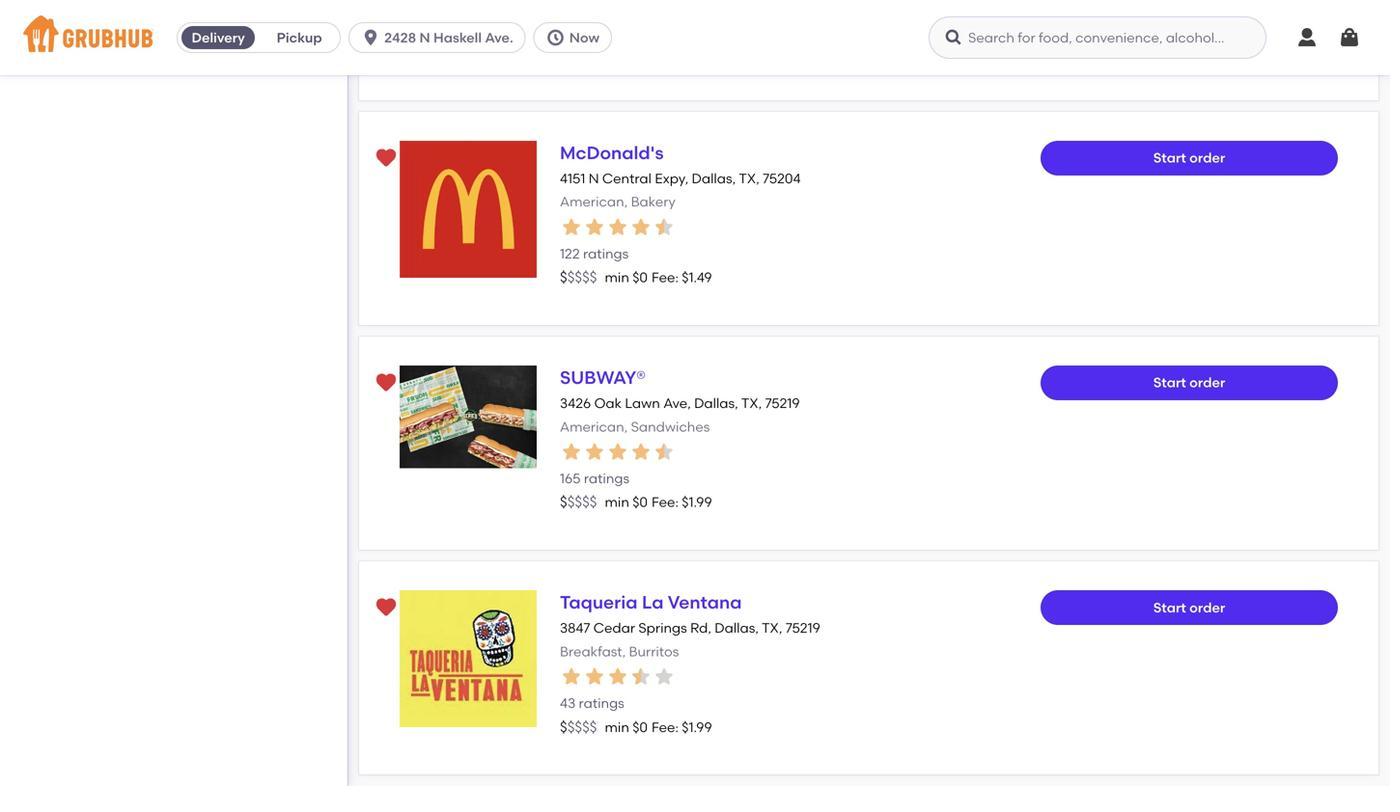 Task type: locate. For each thing, give the bounding box(es) containing it.
2 start order button from the top
[[1041, 366, 1338, 401]]

ratings right 165
[[584, 471, 630, 487]]

dallas,
[[692, 170, 736, 187], [694, 395, 738, 412], [715, 620, 759, 637]]

fee: down burritos
[[652, 720, 679, 736]]

75204
[[763, 170, 801, 187]]

ratings up '$$$$$ min'
[[584, 20, 630, 37]]

min down 165 ratings at the bottom left of the page
[[605, 494, 629, 511]]

0 vertical spatial american,
[[560, 194, 628, 210]]

1 vertical spatial 75219
[[786, 620, 820, 637]]

2 vertical spatial start order
[[1153, 600, 1225, 616]]

3 start order from the top
[[1153, 600, 1225, 616]]

1 vertical spatial min $0 fee: $1.99
[[605, 720, 712, 736]]

$$$$$ down 43
[[560, 719, 597, 736]]

2 vertical spatial dallas,
[[715, 620, 759, 637]]

taqueria la ventana link
[[560, 592, 742, 613]]

2 vertical spatial start order button
[[1041, 591, 1338, 626]]

main navigation navigation
[[0, 0, 1390, 75]]

3 order from the top
[[1190, 600, 1225, 616]]

dallas, inside the mcdonald's 4151 n central expy, dallas, tx, 75204 american, bakery
[[692, 170, 736, 187]]

0 vertical spatial fee:
[[652, 269, 679, 286]]

2 saved restaurant button from the top
[[369, 366, 404, 401]]

min for subway®
[[605, 494, 629, 511]]

ratings for subway®
[[584, 471, 630, 487]]

1 vertical spatial order
[[1190, 375, 1225, 391]]

43
[[560, 696, 576, 712]]

tx,
[[739, 170, 759, 187], [741, 395, 762, 412], [762, 620, 782, 637]]

155
[[560, 20, 581, 37]]

0 vertical spatial saved restaurant button
[[369, 141, 404, 175]]

1 horizontal spatial n
[[589, 170, 599, 187]]

3426
[[560, 395, 591, 412]]

start for mcdonald's
[[1153, 150, 1186, 166]]

american, inside subway® 3426 oak lawn ave, dallas, tx, 75219 american, sandwiches
[[560, 419, 628, 435]]

saved restaurant image for subway®
[[375, 372, 398, 395]]

3 $$$$$ from the top
[[560, 494, 597, 511]]

1 vertical spatial fee:
[[652, 494, 679, 511]]

1 vertical spatial tx,
[[741, 395, 762, 412]]

2 saved restaurant image from the top
[[375, 372, 398, 395]]

75219 inside subway® 3426 oak lawn ave, dallas, tx, 75219 american, sandwiches
[[765, 395, 800, 412]]

0 vertical spatial $1.99
[[682, 494, 712, 511]]

122
[[560, 246, 580, 262]]

saved restaurant button for taqueria
[[369, 591, 404, 626]]

0 vertical spatial saved restaurant image
[[375, 147, 398, 170]]

american,
[[560, 194, 628, 210], [560, 419, 628, 435]]

1 $ from the top
[[560, 269, 567, 286]]

bakery
[[631, 194, 676, 210]]

expy,
[[655, 170, 689, 187]]

2 $$$$$ from the top
[[560, 269, 597, 286]]

0 vertical spatial n
[[419, 29, 430, 46]]

$$$$$ down 122
[[560, 269, 597, 286]]

3 $ from the top
[[560, 719, 567, 736]]

$1.99 for oak
[[682, 494, 712, 511]]

ratings for mcdonald's
[[583, 246, 629, 262]]

ratings right 43
[[579, 696, 624, 712]]

fee: for n
[[652, 269, 679, 286]]

2 horizontal spatial svg image
[[1338, 26, 1361, 49]]

3 fee: from the top
[[652, 720, 679, 736]]

start order
[[1153, 150, 1225, 166], [1153, 375, 1225, 391], [1153, 600, 1225, 616]]

min down 155 ratings
[[605, 44, 629, 61]]

central
[[602, 170, 652, 187]]

order for subway®
[[1190, 375, 1225, 391]]

min $0 fee: $1.99 down 43 ratings
[[605, 720, 712, 736]]

dallas, inside subway® 3426 oak lawn ave, dallas, tx, 75219 american, sandwiches
[[694, 395, 738, 412]]

2 fee: from the top
[[652, 494, 679, 511]]

0 vertical spatial start order button
[[1041, 141, 1338, 175]]

2 $ from the top
[[560, 494, 567, 511]]

american, down 4151
[[560, 194, 628, 210]]

now button
[[534, 22, 620, 53]]

1 vertical spatial american,
[[560, 419, 628, 435]]

svg image inside now button
[[546, 28, 565, 47]]

start order button
[[1041, 141, 1338, 175], [1041, 366, 1338, 401], [1041, 591, 1338, 626]]

1 start from the top
[[1153, 150, 1186, 166]]

$ down 165
[[560, 494, 567, 511]]

order
[[1190, 150, 1225, 166], [1190, 375, 1225, 391], [1190, 600, 1225, 616]]

1 vertical spatial start order
[[1153, 375, 1225, 391]]

$0
[[633, 269, 648, 286], [633, 494, 648, 511], [633, 720, 648, 736]]

rd,
[[690, 620, 711, 637]]

122 ratings
[[560, 246, 629, 262]]

1 start order from the top
[[1153, 150, 1225, 166]]

$ for 3426
[[560, 494, 567, 511]]

min down 43 ratings
[[605, 720, 629, 736]]

$$$$$ down 155
[[560, 44, 597, 61]]

1 vertical spatial n
[[589, 170, 599, 187]]

taqueria
[[560, 592, 638, 613]]

2 vertical spatial fee:
[[652, 720, 679, 736]]

dallas, right ave,
[[694, 395, 738, 412]]

min $0 fee: $1.49
[[605, 269, 712, 286]]

2 min from the top
[[605, 269, 629, 286]]

2 vertical spatial $0
[[633, 720, 648, 736]]

1 saved restaurant image from the top
[[375, 147, 398, 170]]

dallas, for mcdonald's
[[692, 170, 736, 187]]

min
[[605, 44, 629, 61], [605, 269, 629, 286], [605, 494, 629, 511], [605, 720, 629, 736]]

mcdonald's
[[560, 142, 664, 163]]

delivery
[[192, 29, 245, 46]]

saved restaurant button
[[369, 141, 404, 175], [369, 366, 404, 401], [369, 591, 404, 626]]

1 fee: from the top
[[652, 269, 679, 286]]

saved restaurant button for mcdonald's
[[369, 141, 404, 175]]

ave.
[[485, 29, 513, 46]]

tx, inside subway® 3426 oak lawn ave, dallas, tx, 75219 american, sandwiches
[[741, 395, 762, 412]]

saved restaurant image
[[375, 147, 398, 170], [375, 372, 398, 395]]

american, down oak
[[560, 419, 628, 435]]

svg image
[[361, 28, 380, 47], [944, 28, 963, 47]]

2 min $0 fee: $1.99 from the top
[[605, 720, 712, 736]]

0 vertical spatial order
[[1190, 150, 1225, 166]]

Search for food, convenience, alcohol... search field
[[929, 16, 1267, 59]]

0 vertical spatial dallas,
[[692, 170, 736, 187]]

1 american, from the top
[[560, 194, 628, 210]]

3 min from the top
[[605, 494, 629, 511]]

0 vertical spatial $
[[560, 269, 567, 286]]

0 vertical spatial start
[[1153, 150, 1186, 166]]

breakfast,
[[560, 644, 626, 660]]

subway®
[[560, 367, 646, 388]]

fee: left $1.49
[[652, 269, 679, 286]]

min $0 fee: $1.99 down 165 ratings at the bottom left of the page
[[605, 494, 712, 511]]

$$$$$ down 165
[[560, 494, 597, 511]]

2 vertical spatial start
[[1153, 600, 1186, 616]]

3 start order button from the top
[[1041, 591, 1338, 626]]

2 vertical spatial order
[[1190, 600, 1225, 616]]

tx, for mcdonald's
[[739, 170, 759, 187]]

dallas, inside taqueria la ventana 3847 cedar springs rd, dallas, tx, 75219 breakfast, burritos
[[715, 620, 759, 637]]

1 $1.99 from the top
[[682, 494, 712, 511]]

0 vertical spatial $0
[[633, 269, 648, 286]]

75219 inside taqueria la ventana 3847 cedar springs rd, dallas, tx, 75219 breakfast, burritos
[[786, 620, 820, 637]]

3 start from the top
[[1153, 600, 1186, 616]]

2 start from the top
[[1153, 375, 1186, 391]]

start for taqueria la ventana
[[1153, 600, 1186, 616]]

1 vertical spatial saved restaurant image
[[375, 372, 398, 395]]

$0 down burritos
[[633, 720, 648, 736]]

min $0 fee: $1.99
[[605, 494, 712, 511], [605, 720, 712, 736]]

1 order from the top
[[1190, 150, 1225, 166]]

dallas, for subway®
[[694, 395, 738, 412]]

1 vertical spatial start
[[1153, 375, 1186, 391]]

tx, inside the mcdonald's 4151 n central expy, dallas, tx, 75204 american, bakery
[[739, 170, 759, 187]]

start order button for mcdonald's
[[1041, 141, 1338, 175]]

1 svg image from the left
[[361, 28, 380, 47]]

n inside button
[[419, 29, 430, 46]]

2 start order from the top
[[1153, 375, 1225, 391]]

1 vertical spatial $1.99
[[682, 720, 712, 736]]

2 $1.99 from the top
[[682, 720, 712, 736]]

2 vertical spatial tx,
[[762, 620, 782, 637]]

$ down 43
[[560, 719, 567, 736]]

min down 122 ratings
[[605, 269, 629, 286]]

fee: for oak
[[652, 494, 679, 511]]

dallas, right rd, on the bottom of the page
[[715, 620, 759, 637]]

4 $$$$$ from the top
[[560, 719, 597, 736]]

n right 4151
[[589, 170, 599, 187]]

1 $0 from the top
[[633, 269, 648, 286]]

155 ratings
[[560, 20, 630, 37]]

pickup
[[277, 29, 322, 46]]

fee: down sandwiches
[[652, 494, 679, 511]]

1 saved restaurant button from the top
[[369, 141, 404, 175]]

$ down 122
[[560, 269, 567, 286]]

tx, right rd, on the bottom of the page
[[762, 620, 782, 637]]

n right '2428'
[[419, 29, 430, 46]]

3 $0 from the top
[[633, 720, 648, 736]]

now
[[569, 29, 600, 46]]

tx, right ave,
[[741, 395, 762, 412]]

0 vertical spatial min $0 fee: $1.99
[[605, 494, 712, 511]]

tx, left 75204
[[739, 170, 759, 187]]

1 vertical spatial start order button
[[1041, 366, 1338, 401]]

1 vertical spatial saved restaurant button
[[369, 366, 404, 401]]

fee:
[[652, 269, 679, 286], [652, 494, 679, 511], [652, 720, 679, 736]]

1 min from the top
[[605, 44, 629, 61]]

$1.99
[[682, 494, 712, 511], [682, 720, 712, 736]]

0 vertical spatial start order
[[1153, 150, 1225, 166]]

2428 n haskell ave. button
[[349, 22, 534, 53]]

3847
[[560, 620, 590, 637]]

$
[[560, 269, 567, 286], [560, 494, 567, 511], [560, 719, 567, 736]]

american, for subway®
[[560, 419, 628, 435]]

3 saved restaurant button from the top
[[369, 591, 404, 626]]

malibu poke logo image
[[400, 0, 537, 53]]

75219
[[765, 395, 800, 412], [786, 620, 820, 637]]

$0 left $1.49
[[633, 269, 648, 286]]

sandwiches
[[631, 419, 710, 435]]

$$$$$ for mcdonald's
[[560, 269, 597, 286]]

0 vertical spatial 75219
[[765, 395, 800, 412]]

2 vertical spatial $
[[560, 719, 567, 736]]

1 vertical spatial $
[[560, 494, 567, 511]]

0 horizontal spatial svg image
[[546, 28, 565, 47]]

ratings
[[584, 20, 630, 37], [583, 246, 629, 262], [584, 471, 630, 487], [579, 696, 624, 712]]

mcdonald's link
[[560, 142, 664, 163]]

0 horizontal spatial svg image
[[361, 28, 380, 47]]

svg image
[[1296, 26, 1319, 49], [1338, 26, 1361, 49], [546, 28, 565, 47]]

4 min from the top
[[605, 720, 629, 736]]

2 vertical spatial saved restaurant button
[[369, 591, 404, 626]]

1 horizontal spatial svg image
[[944, 28, 963, 47]]

1 start order button from the top
[[1041, 141, 1338, 175]]

min $0 fee: $1.99 for ventana
[[605, 720, 712, 736]]

0 horizontal spatial n
[[419, 29, 430, 46]]

star icon image
[[560, 216, 583, 239], [583, 216, 606, 239], [606, 216, 629, 239], [629, 216, 653, 239], [653, 216, 676, 239], [653, 216, 676, 239], [560, 441, 583, 464], [583, 441, 606, 464], [606, 441, 629, 464], [629, 441, 653, 464], [653, 441, 676, 464], [653, 441, 676, 464], [560, 666, 583, 689], [583, 666, 606, 689], [606, 666, 629, 689], [629, 666, 653, 689], [629, 666, 653, 689], [653, 666, 676, 689]]

ratings right 122
[[583, 246, 629, 262]]

0 vertical spatial tx,
[[739, 170, 759, 187]]

dallas, right expy,
[[692, 170, 736, 187]]

start
[[1153, 150, 1186, 166], [1153, 375, 1186, 391], [1153, 600, 1186, 616]]

n
[[419, 29, 430, 46], [589, 170, 599, 187]]

2 american, from the top
[[560, 419, 628, 435]]

$0 down sandwiches
[[633, 494, 648, 511]]

2 $0 from the top
[[633, 494, 648, 511]]

$$$$$
[[560, 44, 597, 61], [560, 269, 597, 286], [560, 494, 597, 511], [560, 719, 597, 736]]

2 order from the top
[[1190, 375, 1225, 391]]

min $0 fee: $1.99 for oak
[[605, 494, 712, 511]]

1 vertical spatial $0
[[633, 494, 648, 511]]

american, inside the mcdonald's 4151 n central expy, dallas, tx, 75204 american, bakery
[[560, 194, 628, 210]]

1 min $0 fee: $1.99 from the top
[[605, 494, 712, 511]]

1 vertical spatial dallas,
[[694, 395, 738, 412]]

1 $$$$$ from the top
[[560, 44, 597, 61]]

$ for 4151
[[560, 269, 567, 286]]



Task type: describe. For each thing, give the bounding box(es) containing it.
$ for la
[[560, 719, 567, 736]]

165
[[560, 471, 581, 487]]

cedar
[[593, 620, 635, 637]]

$$$$$ for subway®
[[560, 494, 597, 511]]

la
[[642, 592, 664, 613]]

4151
[[560, 170, 585, 187]]

mcdonald's 4151 n central expy, dallas, tx, 75204 american, bakery
[[560, 142, 801, 210]]

min for mcdonald's
[[605, 269, 629, 286]]

delivery button
[[178, 22, 259, 53]]

oak
[[594, 395, 622, 412]]

taqueria la ventana 3847 cedar springs rd, dallas, tx, 75219 breakfast, burritos
[[560, 592, 820, 660]]

n inside the mcdonald's 4151 n central expy, dallas, tx, 75204 american, bakery
[[589, 170, 599, 187]]

start order button for taqueria la ventana
[[1041, 591, 1338, 626]]

165 ratings
[[560, 471, 630, 487]]

start order for mcdonald's
[[1153, 150, 1225, 166]]

order for taqueria la ventana
[[1190, 600, 1225, 616]]

2428
[[384, 29, 416, 46]]

subway® 3426 oak lawn ave, dallas, tx, 75219 american, sandwiches
[[560, 367, 800, 435]]

lawn
[[625, 395, 660, 412]]

$0 for oak
[[633, 494, 648, 511]]

saved restaurant button for subway®
[[369, 366, 404, 401]]

$$$$$ min
[[560, 44, 629, 61]]

ventana
[[668, 592, 742, 613]]

fee: for ventana
[[652, 720, 679, 736]]

$0 for n
[[633, 269, 648, 286]]

subway® logo image
[[400, 366, 537, 469]]

start order for taqueria la ventana
[[1153, 600, 1225, 616]]

haskell
[[433, 29, 482, 46]]

taqueria la ventana logo image
[[400, 591, 537, 728]]

1 horizontal spatial svg image
[[1296, 26, 1319, 49]]

saved restaurant image for mcdonald's
[[375, 147, 398, 170]]

start order button for subway®
[[1041, 366, 1338, 401]]

$$$$$ for taqueria la ventana
[[560, 719, 597, 736]]

order for mcdonald's
[[1190, 150, 1225, 166]]

$1.49
[[682, 269, 712, 286]]

start for subway®
[[1153, 375, 1186, 391]]

$0 for ventana
[[633, 720, 648, 736]]

2 svg image from the left
[[944, 28, 963, 47]]

43 ratings
[[560, 696, 624, 712]]

mcdonald's logo image
[[400, 141, 537, 278]]

subway® link
[[560, 367, 646, 388]]

burritos
[[629, 644, 679, 660]]

saved restaurant image
[[375, 597, 398, 620]]

tx, for subway®
[[741, 395, 762, 412]]

ratings for taqueria
[[579, 696, 624, 712]]

svg image inside 2428 n haskell ave. button
[[361, 28, 380, 47]]

american, for mcdonald's
[[560, 194, 628, 210]]

pickup button
[[259, 22, 340, 53]]

2428 n haskell ave.
[[384, 29, 513, 46]]

$1.99 for ventana
[[682, 720, 712, 736]]

min inside '$$$$$ min'
[[605, 44, 629, 61]]

tx, inside taqueria la ventana 3847 cedar springs rd, dallas, tx, 75219 breakfast, burritos
[[762, 620, 782, 637]]

ave,
[[663, 395, 691, 412]]

start order for subway®
[[1153, 375, 1225, 391]]

min for taqueria
[[605, 720, 629, 736]]

springs
[[638, 620, 687, 637]]



Task type: vqa. For each thing, say whether or not it's contained in the screenshot.
second order from the bottom
yes



